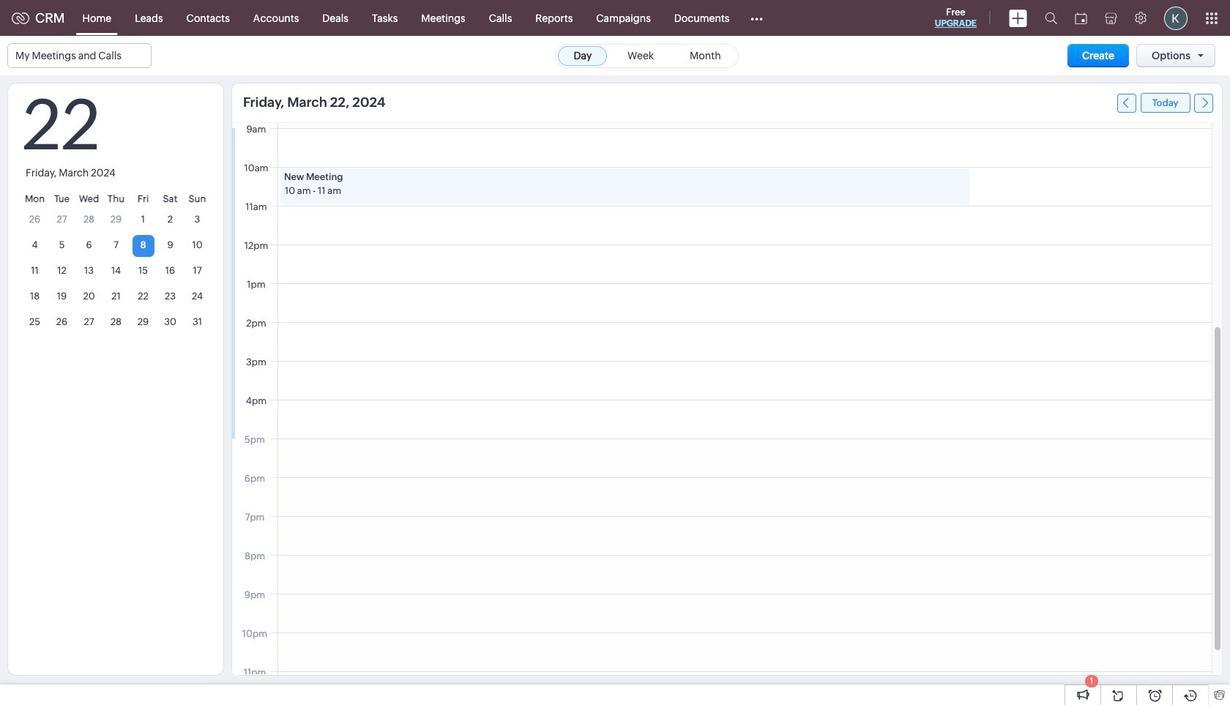 Task type: vqa. For each thing, say whether or not it's contained in the screenshot.
Calendar image
yes



Task type: locate. For each thing, give the bounding box(es) containing it.
logo image
[[12, 12, 29, 24]]

create menu element
[[1001, 0, 1037, 36]]



Task type: describe. For each thing, give the bounding box(es) containing it.
create menu image
[[1010, 9, 1028, 27]]

calendar image
[[1076, 12, 1088, 24]]

search image
[[1045, 12, 1058, 24]]

Other Modules field
[[742, 6, 773, 30]]

profile image
[[1165, 6, 1188, 30]]

profile element
[[1156, 0, 1197, 36]]

search element
[[1037, 0, 1067, 36]]



